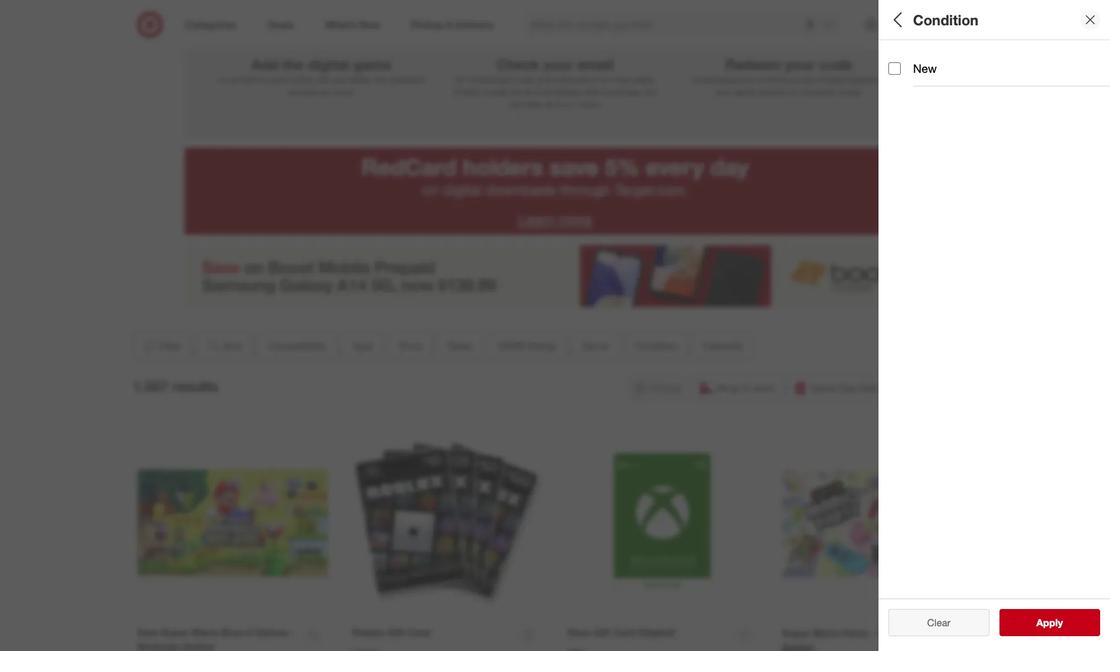 Task type: locate. For each thing, give the bounding box(es) containing it.
4+
[[566, 99, 576, 109]]

learn
[[518, 211, 555, 229]]

1 vertical spatial condition
[[635, 340, 678, 352]]

can
[[508, 99, 522, 109]]

2 download from the left
[[702, 74, 740, 85]]

new inside new super mario bros u deluxe - nintendo switch
[[137, 626, 158, 639]]

on down redcard
[[422, 181, 439, 199]]

the right follow
[[375, 74, 387, 85]]

1 horizontal spatial switch
[[782, 641, 814, 651]]

1 horizontal spatial mario
[[813, 627, 840, 639]]

download down redeem
[[702, 74, 740, 85]]

0 vertical spatial compatibility button
[[889, 40, 1111, 83]]

0 horizontal spatial content
[[228, 74, 258, 85]]

1 horizontal spatial card
[[614, 626, 636, 639]]

deluxe
[[256, 626, 289, 639]]

switch
[[183, 640, 215, 651], [782, 641, 814, 651]]

super left party
[[782, 627, 810, 639]]

and up the usual.
[[333, 74, 347, 85]]

deals
[[448, 340, 472, 352]]

gift right roblox
[[388, 626, 405, 639]]

or inside redeem your code to download the content you purchased directly to your game system or computer. enjoy!
[[789, 86, 796, 97]]

1 horizontal spatial content
[[757, 74, 786, 85]]

nintendo
[[878, 627, 921, 639], [137, 640, 180, 651]]

super mario party - nintendo switch image
[[782, 428, 973, 619], [782, 428, 973, 619]]

digital down "holders"
[[443, 181, 482, 199]]

and inside add the digital game or content to your online cart and follow the checkout process as usual.
[[333, 74, 347, 85]]

clear inside 'button'
[[921, 616, 945, 629]]

1 vertical spatial new
[[137, 626, 158, 639]]

0 horizontal spatial nintendo
[[137, 640, 180, 651]]

1 horizontal spatial super
[[782, 627, 810, 639]]

your inside add the digital game or content to your online cart and follow the checkout process as usual.
[[270, 74, 287, 85]]

0 vertical spatial new
[[914, 61, 937, 75]]

clear for clear all
[[921, 616, 945, 629]]

add the digital game or content to your online cart and follow the checkout process as usual.
[[218, 56, 425, 97]]

roblox gift card image
[[352, 428, 543, 618]]

super inside super mario party - nintendo switch
[[782, 627, 810, 639]]

genre
[[582, 340, 609, 352]]

1 vertical spatial nintendo
[[137, 640, 180, 651]]

1 vertical spatial digital
[[443, 181, 482, 199]]

1 horizontal spatial and
[[537, 74, 552, 85]]

esrb rating button
[[488, 332, 566, 359]]

0 horizontal spatial download
[[475, 74, 513, 85]]

1 horizontal spatial digital
[[443, 181, 482, 199]]

1 clear from the left
[[921, 616, 945, 629]]

1 gift from the left
[[388, 626, 405, 639]]

game up follow
[[354, 56, 391, 73]]

new
[[914, 61, 937, 75], [137, 626, 158, 639]]

0 horizontal spatial compatibility
[[268, 340, 326, 352]]

all filters
[[889, 11, 948, 28]]

mario inside super mario party - nintendo switch
[[813, 627, 840, 639]]

pickup button
[[628, 374, 689, 401]]

on left 'next'
[[601, 74, 611, 85]]

compatibility button
[[889, 40, 1111, 83], [257, 332, 337, 359]]

Include out of stock checkbox
[[889, 485, 901, 497]]

1 horizontal spatial or
[[789, 86, 796, 97]]

1 horizontal spatial compatibility button
[[889, 40, 1111, 83]]

switch inside new super mario bros u deluxe - nintendo switch
[[183, 640, 215, 651]]

party
[[843, 627, 868, 639]]

search button
[[819, 11, 849, 41]]

super mario party - nintendo switch
[[782, 627, 921, 651]]

1 vertical spatial on
[[422, 181, 439, 199]]

digital
[[308, 56, 350, 73], [443, 181, 482, 199]]

xbox gift card (digital) image
[[567, 428, 758, 618], [567, 428, 758, 618]]

new inside "condition" "dialog"
[[914, 61, 937, 75]]

1 horizontal spatial condition
[[914, 11, 979, 28]]

0 horizontal spatial new
[[137, 626, 158, 639]]

1 horizontal spatial results
[[1044, 616, 1076, 629]]

new super mario bros u deluxe - nintendo switch link
[[137, 626, 299, 651]]

and
[[333, 74, 347, 85], [537, 74, 552, 85]]

0 vertical spatial nintendo
[[878, 627, 921, 639]]

computer.
[[799, 86, 837, 97]]

download up the usually
[[475, 74, 513, 85]]

the down redeem
[[742, 74, 754, 85]]

take
[[525, 99, 541, 109]]

search
[[819, 20, 849, 32]]

card
[[408, 626, 430, 639], [614, 626, 636, 639]]

same day delivery
[[811, 382, 895, 394]]

super left bros
[[161, 626, 189, 639]]

1 horizontal spatial on
[[601, 74, 611, 85]]

1 vertical spatial code
[[515, 74, 535, 85]]

game
[[354, 56, 391, 73], [734, 86, 756, 97]]

mario left bros
[[192, 626, 219, 639]]

gift
[[388, 626, 405, 639], [594, 626, 611, 639]]

2 and from the left
[[537, 74, 552, 85]]

more
[[559, 211, 592, 229]]

clear inside button
[[928, 616, 951, 629]]

code
[[819, 56, 853, 73], [515, 74, 535, 85]]

results right 1,557
[[172, 378, 218, 395]]

0 vertical spatial or
[[218, 74, 226, 85]]

0 horizontal spatial switch
[[183, 640, 215, 651]]

1 horizontal spatial download
[[702, 74, 740, 85]]

redcard holders save 5% every day
[[362, 153, 749, 181]]

to right up
[[556, 99, 564, 109]]

mario left party
[[813, 627, 840, 639]]

clear all
[[921, 616, 957, 629]]

digital inside add the digital game or content to your online cart and follow the checkout process as usual.
[[308, 56, 350, 73]]

0 horizontal spatial card
[[408, 626, 430, 639]]

switch inside super mario party - nintendo switch
[[782, 641, 814, 651]]

card left (digital)
[[614, 626, 636, 639]]

check
[[497, 56, 540, 73]]

results inside see results button
[[1044, 616, 1076, 629]]

1 horizontal spatial gift
[[594, 626, 611, 639]]

0 vertical spatial digital
[[308, 56, 350, 73]]

0 horizontal spatial or
[[218, 74, 226, 85]]

or
[[218, 74, 226, 85], [789, 86, 796, 97]]

your down add
[[270, 74, 287, 85]]

2 clear from the left
[[928, 616, 951, 629]]

1 horizontal spatial compatibility
[[889, 53, 963, 67]]

0 horizontal spatial gift
[[388, 626, 405, 639]]

1 vertical spatial results
[[1044, 616, 1076, 629]]

immediately
[[534, 86, 581, 97]]

2 card from the left
[[614, 626, 636, 639]]

1 horizontal spatial -
[[871, 627, 875, 639]]

1 horizontal spatial code
[[819, 56, 853, 73]]

after
[[584, 86, 602, 97]]

esrb rating
[[498, 340, 556, 352]]

3
[[784, 11, 794, 33]]

1 download from the left
[[475, 74, 513, 85]]

content down add
[[228, 74, 258, 85]]

roblox
[[352, 626, 385, 639]]

add
[[251, 56, 278, 73]]

results right see
[[1044, 616, 1076, 629]]

1 horizontal spatial nintendo
[[878, 627, 921, 639]]

condition inside "dialog"
[[914, 11, 979, 28]]

to down add
[[260, 74, 268, 85]]

featured button
[[693, 332, 753, 359]]

mario
[[192, 626, 219, 639], [813, 627, 840, 639]]

2 horizontal spatial the
[[742, 74, 754, 85]]

1,557 results
[[133, 378, 218, 395]]

results
[[172, 378, 218, 395], [1044, 616, 1076, 629]]

new super mario bros u deluxe - nintendo switch image
[[137, 428, 328, 618], [137, 428, 328, 618]]

0 horizontal spatial compatibility button
[[257, 332, 337, 359]]

0 vertical spatial game
[[354, 56, 391, 73]]

0 vertical spatial results
[[172, 378, 218, 395]]

condition button
[[624, 332, 688, 359]]

0 horizontal spatial digital
[[308, 56, 350, 73]]

usually
[[481, 86, 508, 97]]

condition up pickup button at the bottom right of the page
[[635, 340, 678, 352]]

1 vertical spatial compatibility
[[268, 340, 326, 352]]

0 horizontal spatial results
[[172, 378, 218, 395]]

to inside add the digital game or content to your online cart and follow the checkout process as usual.
[[260, 74, 268, 85]]

1 horizontal spatial new
[[914, 61, 937, 75]]

0 horizontal spatial code
[[515, 74, 535, 85]]

content inside redeem your code to download the content you purchased directly to your game system or computer. enjoy!
[[757, 74, 786, 85]]

redcard
[[362, 153, 457, 181]]

0 horizontal spatial condition
[[635, 340, 678, 352]]

xbox gift card (digital)
[[567, 626, 675, 639]]

0 vertical spatial compatibility
[[889, 53, 963, 67]]

gift for xbox
[[594, 626, 611, 639]]

your up the 'instructions'
[[544, 56, 574, 73]]

1 vertical spatial or
[[789, 86, 796, 97]]

1 content from the left
[[228, 74, 258, 85]]

sort
[[223, 340, 242, 352]]

2 content from the left
[[757, 74, 786, 85]]

1 and from the left
[[333, 74, 347, 85]]

the up online
[[282, 56, 304, 73]]

digital up cart
[[308, 56, 350, 73]]

0 horizontal spatial -
[[291, 626, 295, 639]]

arrive
[[511, 86, 532, 97]]

rating
[[527, 340, 556, 352]]

0 vertical spatial on
[[601, 74, 611, 85]]

type button
[[342, 332, 384, 359]]

clear
[[921, 616, 945, 629], [928, 616, 951, 629]]

card right roblox
[[408, 626, 430, 639]]

gift right the xbox at right bottom
[[594, 626, 611, 639]]

1 horizontal spatial the
[[375, 74, 387, 85]]

0 horizontal spatial game
[[354, 56, 391, 73]]

shop in store
[[716, 382, 775, 394]]

follow
[[350, 74, 372, 85]]

roblox gift card link
[[352, 626, 430, 640]]

card for xbox
[[614, 626, 636, 639]]

2 gift from the left
[[594, 626, 611, 639]]

and inside check your email for a download code and instructions on next steps. emails usually arrive immediately after purchase, but can take up to 4+ hours.
[[537, 74, 552, 85]]

code up purchased
[[819, 56, 853, 73]]

code up arrive
[[515, 74, 535, 85]]

your
[[544, 56, 574, 73], [785, 56, 815, 73], [270, 74, 287, 85], [715, 86, 732, 97]]

0 horizontal spatial and
[[333, 74, 347, 85]]

content up system
[[757, 74, 786, 85]]

- right party
[[871, 627, 875, 639]]

but
[[644, 86, 657, 97]]

redeem your code to download the content you purchased directly to your game system or computer. enjoy!
[[692, 56, 887, 97]]

1 vertical spatial game
[[734, 86, 756, 97]]

0 horizontal spatial mario
[[192, 626, 219, 639]]

download inside check your email for a download code and instructions on next steps. emails usually arrive immediately after purchase, but can take up to 4+ hours.
[[475, 74, 513, 85]]

clear button
[[889, 609, 990, 636]]

1 horizontal spatial game
[[734, 86, 756, 97]]

featured
[[704, 340, 743, 352]]

store
[[753, 382, 775, 394]]

- right deluxe
[[291, 626, 295, 639]]

see results button
[[1000, 609, 1101, 636]]

mario inside new super mario bros u deluxe - nintendo switch
[[192, 626, 219, 639]]

condition right all
[[914, 11, 979, 28]]

1 card from the left
[[408, 626, 430, 639]]

game left system
[[734, 86, 756, 97]]

and up immediately
[[537, 74, 552, 85]]

0 horizontal spatial super
[[161, 626, 189, 639]]

same
[[811, 382, 837, 394]]

0 vertical spatial condition
[[914, 11, 979, 28]]

0 vertical spatial code
[[819, 56, 853, 73]]

all
[[889, 11, 906, 28]]

new for new
[[914, 61, 937, 75]]



Task type: describe. For each thing, give the bounding box(es) containing it.
redeem
[[726, 56, 781, 73]]

on inside check your email for a download code and instructions on next steps. emails usually arrive immediately after purchase, but can take up to 4+ hours.
[[601, 74, 611, 85]]

filter button
[[133, 332, 190, 359]]

results for see results
[[1044, 616, 1076, 629]]

apply
[[1037, 616, 1063, 629]]

holders
[[463, 153, 543, 181]]

filters
[[910, 11, 948, 28]]

the inside redeem your code to download the content you purchased directly to your game system or computer. enjoy!
[[742, 74, 754, 85]]

roblox gift card
[[352, 626, 430, 639]]

game inside redeem your code to download the content you purchased directly to your game system or computer. enjoy!
[[734, 86, 756, 97]]

5%
[[605, 153, 639, 181]]

esrb
[[498, 340, 524, 352]]

day
[[839, 382, 856, 394]]

see
[[1024, 616, 1042, 629]]

sort button
[[195, 332, 253, 359]]

condition dialog
[[879, 0, 1111, 651]]

your inside check your email for a download code and instructions on next steps. emails usually arrive immediately after purchase, but can take up to 4+ hours.
[[544, 56, 574, 73]]

clear all button
[[889, 609, 990, 636]]

- inside super mario party - nintendo switch
[[871, 627, 875, 639]]

downloads
[[486, 181, 556, 199]]

gift for roblox
[[388, 626, 405, 639]]

as
[[321, 86, 330, 97]]

a
[[468, 74, 472, 85]]

delivery
[[859, 382, 895, 394]]

game inside add the digital game or content to your online cart and follow the checkout process as usual.
[[354, 56, 391, 73]]

deals button
[[437, 332, 483, 359]]

system
[[758, 86, 786, 97]]

download inside redeem your code to download the content you purchased directly to your game system or computer. enjoy!
[[702, 74, 740, 85]]

next
[[613, 74, 630, 85]]

content inside add the digital game or content to your online cart and follow the checkout process as usual.
[[228, 74, 258, 85]]

(digital)
[[639, 626, 675, 639]]

all
[[948, 616, 957, 629]]

1,557
[[133, 378, 168, 395]]

instructions
[[554, 74, 599, 85]]

xbox gift card (digital) link
[[567, 626, 675, 640]]

all filters dialog
[[879, 0, 1111, 651]]

to left 'new' checkbox
[[879, 74, 887, 85]]

genre button
[[571, 332, 619, 359]]

clear for clear
[[928, 616, 951, 629]]

What can we help you find? suggestions appear below search field
[[524, 11, 828, 38]]

code inside check your email for a download code and instructions on next steps. emails usually arrive immediately after purchase, but can take up to 4+ hours.
[[515, 74, 535, 85]]

process
[[288, 86, 319, 97]]

condition inside button
[[635, 340, 678, 352]]

New checkbox
[[889, 62, 901, 74]]

super inside new super mario bros u deluxe - nintendo switch
[[161, 626, 189, 639]]

price
[[399, 340, 422, 352]]

0 horizontal spatial on
[[422, 181, 439, 199]]

through
[[560, 181, 610, 199]]

type
[[352, 340, 373, 352]]

compatibility inside all filters dialog
[[889, 53, 963, 67]]

hours.
[[578, 99, 602, 109]]

0 horizontal spatial the
[[282, 56, 304, 73]]

in
[[742, 382, 750, 394]]

u
[[246, 626, 254, 639]]

directly
[[848, 74, 877, 85]]

emails
[[454, 86, 479, 97]]

apply button
[[1000, 609, 1101, 636]]

new for new super mario bros u deluxe - nintendo switch
[[137, 626, 158, 639]]

online
[[289, 74, 312, 85]]

shop in store button
[[693, 374, 783, 401]]

on digital downloads through target.com.
[[422, 181, 688, 199]]

cart
[[315, 74, 330, 85]]

enjoy!
[[840, 86, 863, 97]]

day
[[711, 153, 749, 181]]

your down redeem
[[715, 86, 732, 97]]

nintendo inside new super mario bros u deluxe - nintendo switch
[[137, 640, 180, 651]]

target.com.
[[614, 181, 688, 199]]

purchase,
[[604, 86, 642, 97]]

email
[[577, 56, 614, 73]]

your up you
[[785, 56, 815, 73]]

advertisement region
[[185, 245, 926, 307]]

for
[[455, 74, 465, 85]]

nintendo inside super mario party - nintendo switch
[[878, 627, 921, 639]]

super mario party - nintendo switch link
[[782, 626, 944, 651]]

new super mario bros u deluxe - nintendo switch
[[137, 626, 295, 651]]

shop
[[716, 382, 740, 394]]

- inside new super mario bros u deluxe - nintendo switch
[[291, 626, 295, 639]]

2
[[550, 11, 560, 33]]

price button
[[389, 332, 432, 359]]

or inside add the digital game or content to your online cart and follow the checkout process as usual.
[[218, 74, 226, 85]]

1 vertical spatial compatibility button
[[257, 332, 337, 359]]

compatibility button inside all filters dialog
[[889, 40, 1111, 83]]

to inside check your email for a download code and instructions on next steps. emails usually arrive immediately after purchase, but can take up to 4+ hours.
[[556, 99, 564, 109]]

save
[[550, 153, 599, 181]]

check your email for a download code and instructions on next steps. emails usually arrive immediately after purchase, but can take up to 4+ hours.
[[454, 56, 657, 109]]

every
[[646, 153, 704, 181]]

learn more
[[518, 211, 592, 229]]

code inside redeem your code to download the content you purchased directly to your game system or computer. enjoy!
[[819, 56, 853, 73]]

same day delivery button
[[788, 374, 903, 401]]

to right steps.
[[692, 74, 699, 85]]

filter
[[159, 340, 181, 352]]

you
[[789, 74, 802, 85]]

purchased
[[805, 74, 846, 85]]

up
[[544, 99, 554, 109]]

xbox
[[567, 626, 591, 639]]

checkout
[[389, 74, 425, 85]]

see results
[[1024, 616, 1076, 629]]

card for roblox
[[408, 626, 430, 639]]

results for 1,557 results
[[172, 378, 218, 395]]



Task type: vqa. For each thing, say whether or not it's contained in the screenshot.
item
no



